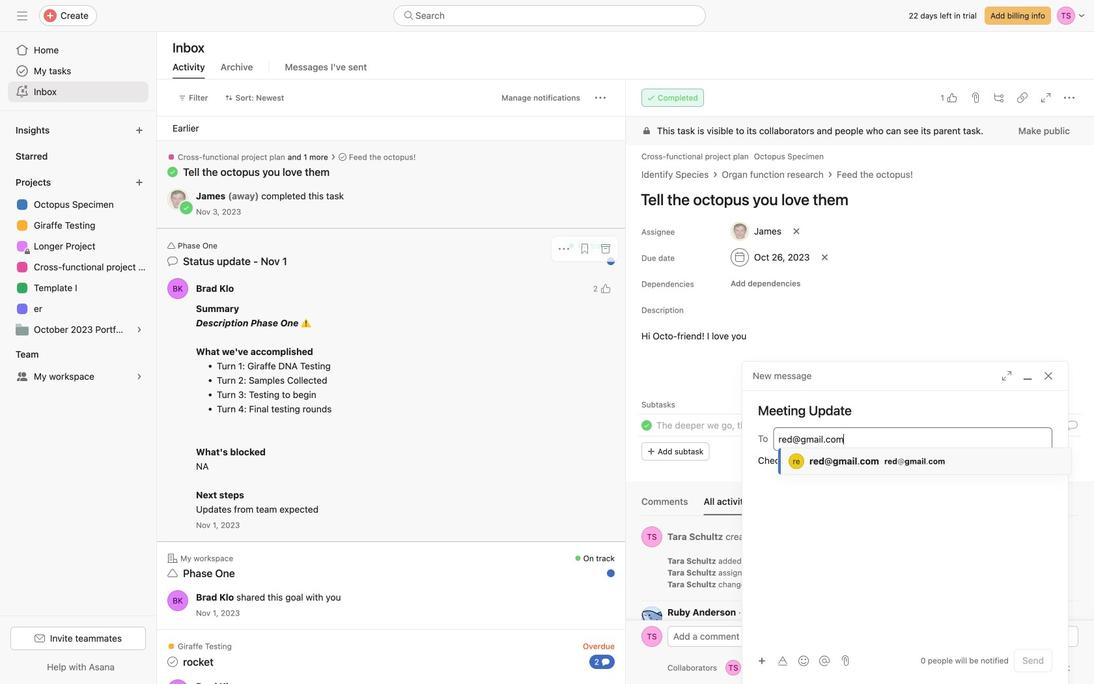 Task type: vqa. For each thing, say whether or not it's contained in the screenshot.
Full screen icon
yes



Task type: locate. For each thing, give the bounding box(es) containing it.
close image
[[1044, 371, 1054, 381]]

2 likes. click to like this task image
[[601, 283, 611, 294]]

see details, october 2023 portfolio image
[[136, 326, 143, 334]]

0 horizontal spatial add or remove collaborators image
[[726, 660, 742, 676]]

1 vertical spatial delete story image
[[1070, 568, 1078, 576]]

1 vertical spatial task name text field
[[657, 418, 831, 433]]

add subtask image
[[994, 93, 1005, 103]]

dialog
[[743, 362, 1069, 684]]

see details, my workspace image
[[136, 373, 143, 380]]

global element
[[0, 32, 156, 110]]

insert an object image
[[758, 657, 766, 665]]

⚠️ image
[[301, 318, 311, 328]]

1 horizontal spatial add or remove collaborators image
[[762, 660, 778, 676]]

add or remove collaborators image left add or remove collaborators image
[[762, 660, 778, 676]]

0 vertical spatial delete story image
[[1070, 556, 1078, 564]]

toolbar
[[753, 651, 837, 670]]

add or remove collaborators image
[[726, 660, 742, 676], [762, 660, 778, 676]]

more actions image
[[596, 93, 606, 103]]

at mention image
[[820, 656, 830, 666]]

open user profile image
[[167, 278, 188, 299], [642, 526, 663, 547], [642, 607, 663, 627], [642, 626, 663, 647]]

delete story image
[[1070, 556, 1078, 564], [1070, 568, 1078, 576]]

add to bookmarks image
[[580, 244, 590, 254]]

main content
[[626, 117, 1095, 682]]

Task Name text field
[[633, 184, 1079, 214], [657, 418, 831, 433]]

tab list
[[642, 495, 1079, 516]]

list box
[[394, 5, 706, 26]]

0 comments. click to go to subtask details and comments image
[[1068, 420, 1078, 431]]

list item
[[626, 414, 1095, 437]]

2 add or remove collaborators image from the left
[[762, 660, 778, 676]]

add or remove collaborators image
[[786, 664, 794, 672]]

minimize image
[[1023, 371, 1033, 381]]

hide sidebar image
[[17, 10, 27, 21]]

emoji image
[[799, 656, 809, 666]]

attachments: add a file to this task, tell the octopus you love them image
[[971, 93, 981, 103]]

leftcount image
[[602, 658, 610, 666]]

add or remove collaborators image left insert an object 'icon'
[[726, 660, 742, 676]]

clear due date image
[[821, 253, 829, 261]]

2 delete story image from the top
[[1070, 568, 1078, 576]]



Task type: describe. For each thing, give the bounding box(es) containing it.
new insights image
[[136, 126, 143, 134]]

Completed checkbox
[[639, 418, 655, 433]]

status update icon image
[[167, 256, 178, 266]]

1 like. click to like this task image
[[947, 93, 958, 103]]

full screen image
[[1041, 93, 1052, 103]]

expand popout to full screen image
[[1002, 371, 1012, 381]]

Add subject text field
[[743, 401, 1069, 420]]

delete story image
[[1070, 580, 1078, 588]]

0 vertical spatial task name text field
[[633, 184, 1079, 214]]

sort: newest image
[[225, 94, 233, 102]]

open user profile image
[[167, 590, 188, 611]]

tab list inside tell the octopus you love them 'dialog'
[[642, 495, 1079, 516]]

tell the octopus you love them dialog
[[626, 79, 1095, 684]]

more actions for this task image
[[1065, 93, 1075, 103]]

show options image
[[1066, 608, 1074, 616]]

projects element
[[0, 171, 156, 343]]

remove assignee image
[[793, 227, 801, 235]]

archive notification image
[[601, 244, 611, 254]]

new project or portfolio image
[[136, 179, 143, 186]]

formatting image
[[778, 656, 788, 666]]

1 add or remove collaborators image from the left
[[726, 660, 742, 676]]

copy task link image
[[1018, 93, 1028, 103]]

1 delete story image from the top
[[1070, 556, 1078, 564]]

Type the name of a team, a project, or people text field
[[779, 431, 1046, 447]]

completed image
[[639, 418, 655, 433]]

teams element
[[0, 343, 156, 390]]



